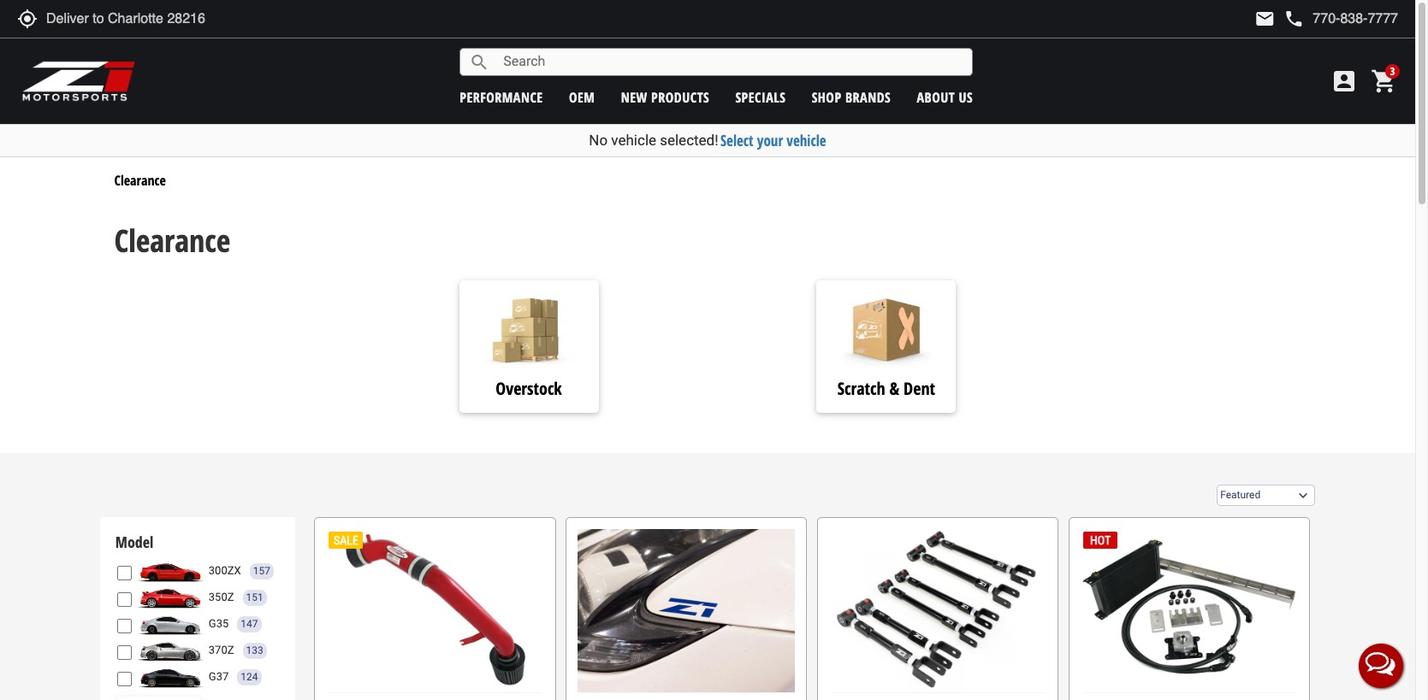 Task type: describe. For each thing, give the bounding box(es) containing it.
1 horizontal spatial vehicle
[[787, 131, 826, 151]]

infiniti g37 coupe sedan convertible v36 cv36 hv36 skyline 2008 2009 2010 2011 2012 2013 3.7l vq37vhr z1 motorsports image
[[136, 667, 204, 689]]

performance
[[460, 88, 543, 107]]

my_location
[[17, 9, 38, 29]]

us
[[959, 88, 973, 107]]

oem link
[[569, 88, 595, 107]]

account_box
[[1331, 68, 1358, 95]]

dent
[[904, 377, 935, 400]]

overstock
[[496, 377, 562, 400]]

shop brands link
[[812, 88, 891, 107]]

search
[[469, 52, 490, 72]]

300zx
[[209, 565, 241, 578]]

151
[[246, 592, 263, 604]]

overstock link
[[459, 377, 599, 400]]

about us
[[917, 88, 973, 107]]

select your vehicle link
[[721, 131, 826, 151]]

shop
[[812, 88, 842, 107]]

brands
[[845, 88, 891, 107]]

scratch
[[838, 377, 885, 400]]

350z
[[209, 591, 234, 604]]

new
[[621, 88, 647, 107]]

phone
[[1284, 9, 1304, 29]]

shop brands
[[812, 88, 891, 107]]

z1 motorsports logo image
[[21, 60, 136, 103]]

mail
[[1255, 9, 1275, 29]]

selected!
[[660, 132, 718, 149]]

nissan 300zx z32 1990 1991 1992 1993 1994 1995 1996 vg30dett vg30de twin turbo non turbo z1 motorsports image
[[136, 561, 204, 583]]

infiniti g35 coupe sedan v35 v36 skyline 2003 2004 2005 2006 2007 2008 3.5l vq35de revup rev up vq35hr z1 motorsports image
[[136, 614, 204, 636]]

shopping_cart
[[1371, 68, 1398, 95]]

no
[[589, 132, 608, 149]]

mail phone
[[1255, 9, 1304, 29]]

g37
[[209, 671, 229, 684]]

about us link
[[917, 88, 973, 107]]

147
[[241, 618, 258, 630]]

oem
[[569, 88, 595, 107]]

your
[[757, 131, 783, 151]]

model
[[115, 533, 153, 553]]



Task type: locate. For each thing, give the bounding box(es) containing it.
no vehicle selected! select your vehicle
[[589, 131, 826, 151]]

124
[[241, 671, 258, 683]]

phone link
[[1284, 9, 1398, 29]]

clearance
[[114, 171, 166, 190], [114, 220, 230, 262]]

new products
[[621, 88, 710, 107]]

370z
[[209, 644, 234, 657]]

133
[[246, 645, 263, 657]]

None checkbox
[[117, 566, 132, 581], [117, 593, 132, 607], [117, 646, 132, 660], [117, 566, 132, 581], [117, 593, 132, 607], [117, 646, 132, 660]]

shopping_cart link
[[1367, 68, 1398, 95]]

vehicle right your
[[787, 131, 826, 151]]

select
[[721, 131, 754, 151]]

nissan 370z z34 2009 2010 2011 2012 2013 2014 2015 2016 2017 2018 2019 3.7l vq37vhr vhr nismo z1 motorsports image
[[136, 640, 204, 662]]

new products link
[[621, 88, 710, 107]]

scratch & dent
[[838, 377, 935, 400]]

1 clearance from the top
[[114, 171, 166, 190]]

1 vertical spatial clearance
[[114, 220, 230, 262]]

performance link
[[460, 88, 543, 107]]

scratch & dent link
[[817, 377, 956, 400]]

2 clearance from the top
[[114, 220, 230, 262]]

g35
[[209, 618, 229, 631]]

clearance link
[[114, 171, 166, 190]]

account_box link
[[1326, 68, 1362, 95]]

Search search field
[[490, 49, 972, 75]]

specials link
[[735, 88, 786, 107]]

157
[[253, 565, 270, 577]]

vehicle inside "no vehicle selected! select your vehicle"
[[611, 132, 656, 149]]

mail link
[[1255, 9, 1275, 29]]

None checkbox
[[117, 619, 132, 634], [117, 672, 132, 687], [117, 619, 132, 634], [117, 672, 132, 687]]

&
[[890, 377, 899, 400]]

about
[[917, 88, 955, 107]]

products
[[651, 88, 710, 107]]

nissan 350z z33 2003 2004 2005 2006 2007 2008 2009 vq35de 3.5l revup rev up vq35hr nismo z1 motorsports image
[[136, 587, 204, 609]]

specials
[[735, 88, 786, 107]]

vehicle right no
[[611, 132, 656, 149]]

0 vertical spatial clearance
[[114, 171, 166, 190]]

vehicle
[[787, 131, 826, 151], [611, 132, 656, 149]]

0 horizontal spatial vehicle
[[611, 132, 656, 149]]



Task type: vqa. For each thing, say whether or not it's contained in the screenshot.
Hawaiian
no



